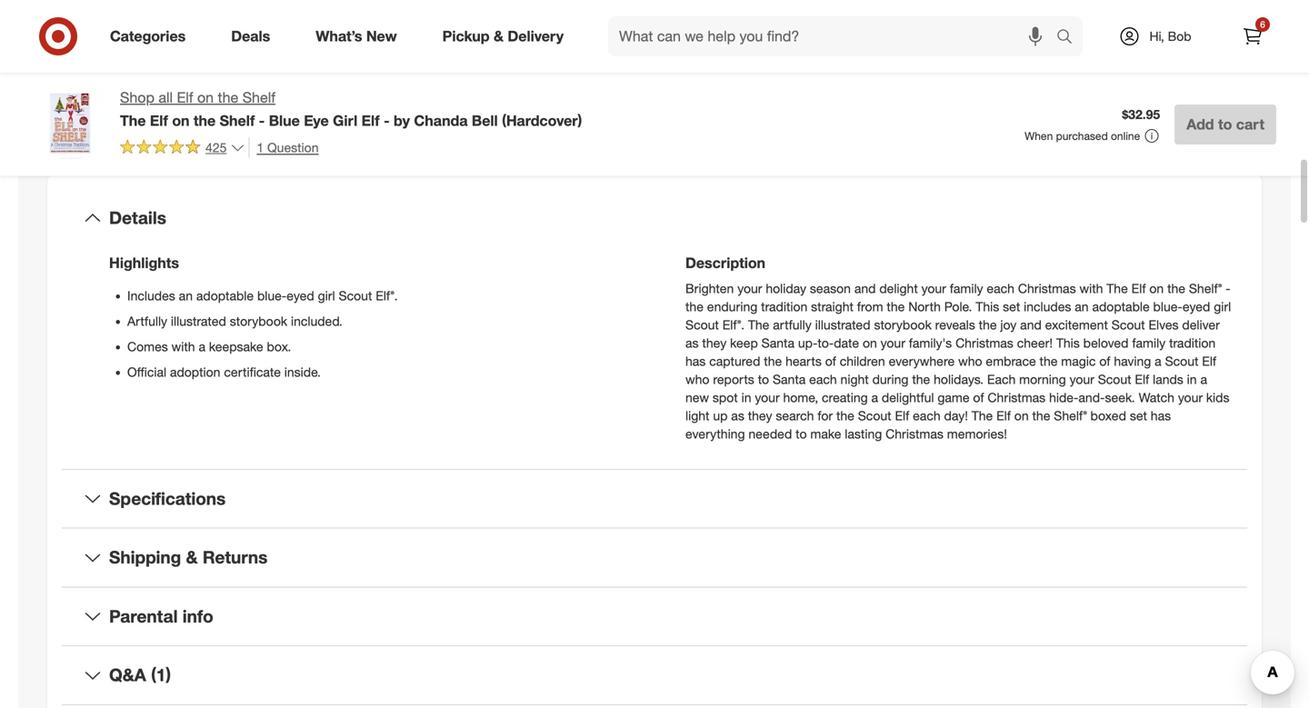 Task type: locate. For each thing, give the bounding box(es) containing it.
keepsake
[[209, 339, 263, 355]]

0 vertical spatial search
[[1048, 29, 1092, 47]]

your left kids
[[1178, 390, 1203, 406]]

day!
[[944, 408, 968, 424]]

0 horizontal spatial to
[[758, 372, 769, 388]]

image gallery element
[[33, 0, 633, 90]]

scout
[[339, 288, 372, 304], [686, 317, 719, 333], [1112, 317, 1145, 333], [1165, 354, 1199, 369], [1098, 372, 1132, 388], [858, 408, 892, 424]]

bob
[[1168, 28, 1192, 44]]

1 vertical spatial and
[[1020, 317, 1042, 333]]

girl up included.
[[318, 288, 335, 304]]

comes
[[127, 339, 168, 355]]

1 horizontal spatial set
[[1130, 408, 1147, 424]]

and up from
[[855, 281, 876, 297]]

elf up having
[[1132, 281, 1146, 297]]

storybook down includes an adoptable blue-eyed girl scout elf®. on the top of page
[[230, 314, 287, 329]]

illustrated up date
[[815, 317, 871, 333]]

the inside shop all elf on the shelf the elf on the shelf - blue eye girl elf - by chanda bell (hardcover)
[[120, 112, 146, 129]]

holiday
[[766, 281, 807, 297]]

1 horizontal spatial an
[[1075, 299, 1089, 315]]

children
[[840, 354, 885, 369]]

0 horizontal spatial they
[[702, 335, 727, 351]]

an up excitement
[[1075, 299, 1089, 315]]

each
[[987, 281, 1015, 297], [809, 372, 837, 388], [913, 408, 941, 424]]

1 vertical spatial shelf®
[[1054, 408, 1087, 424]]

christmas down joy in the right of the page
[[956, 335, 1014, 351]]

for
[[818, 408, 833, 424]]

includes
[[1024, 299, 1072, 315]]

1 vertical spatial family
[[1132, 335, 1166, 351]]

the elf on the shelf - blue eye girl elf - by chanda bell (hardcover), 5 of 14 image
[[33, 0, 326, 36]]

as left keep
[[686, 335, 699, 351]]

in right spot
[[742, 390, 752, 406]]

1 vertical spatial in
[[742, 390, 752, 406]]

each up joy in the right of the page
[[987, 281, 1015, 297]]

this down excitement
[[1056, 335, 1080, 351]]

new
[[366, 27, 397, 45]]

family down elves
[[1132, 335, 1166, 351]]

advertisement region
[[677, 0, 1277, 56]]

they up captured
[[702, 335, 727, 351]]

they up needed
[[748, 408, 772, 424]]

who
[[958, 354, 982, 369], [686, 372, 710, 388]]

comes with a keepsake box.
[[127, 339, 291, 355]]

has down watch
[[1151, 408, 1171, 424]]

tradition
[[761, 299, 808, 315], [1169, 335, 1216, 351]]

0 vertical spatial to
[[1218, 115, 1232, 133]]

1 horizontal spatial to
[[796, 426, 807, 442]]

your
[[738, 281, 762, 297], [922, 281, 946, 297], [881, 335, 906, 351], [1070, 372, 1095, 388], [755, 390, 780, 406], [1178, 390, 1203, 406]]

0 horizontal spatial storybook
[[230, 314, 287, 329]]

and up cheer!
[[1020, 317, 1042, 333]]

storybook inside description brighten your holiday season and delight your family each christmas with the elf on the shelf® - the enduring tradition straight from the north pole. this set includes an adoptable blue-eyed girl scout elf®. the artfully illustrated storybook reveals the joy and excitement scout elves deliver as they keep santa up-to-date on your family's christmas cheer! this beloved family tradition has captured the hearts of children everywhere who embrace the magic of having a scout elf who reports to santa each night during the holidays. each morning your scout elf lands in a new spot in your home, creating a delightful game of christmas hide-and-seek. watch your kids light up as they search for the scout elf each day! the elf on the shelf® boxed set has everything needed to make lasting christmas memories!
[[874, 317, 932, 333]]

0 vertical spatial &
[[494, 27, 504, 45]]

with up excitement
[[1080, 281, 1103, 297]]

set
[[1003, 299, 1020, 315], [1130, 408, 1147, 424]]

watch
[[1139, 390, 1175, 406]]

search left hi,
[[1048, 29, 1092, 47]]

an right includes
[[179, 288, 193, 304]]

to left "make" on the bottom right of page
[[796, 426, 807, 442]]

each down delightful
[[913, 408, 941, 424]]

set down watch
[[1130, 408, 1147, 424]]

tradition down deliver
[[1169, 335, 1216, 351]]

returns
[[203, 547, 268, 568]]

0 vertical spatial in
[[1187, 372, 1197, 388]]

tradition down holiday
[[761, 299, 808, 315]]

christmas down delightful
[[886, 426, 944, 442]]

blue- inside description brighten your holiday season and delight your family each christmas with the elf on the shelf® - the enduring tradition straight from the north pole. this set includes an adoptable blue-eyed girl scout elf®. the artfully illustrated storybook reveals the joy and excitement scout elves deliver as they keep santa up-to-date on your family's christmas cheer! this beloved family tradition has captured the hearts of children everywhere who embrace the magic of having a scout elf who reports to santa each night during the holidays. each morning your scout elf lands in a new spot in your home, creating a delightful game of christmas hide-and-seek. watch your kids light up as they search for the scout elf each day! the elf on the shelf® boxed set has everything needed to make lasting christmas memories!
[[1153, 299, 1183, 315]]

1 vertical spatial santa
[[773, 372, 806, 388]]

to-
[[818, 335, 834, 351]]

search inside description brighten your holiday season and delight your family each christmas with the elf on the shelf® - the enduring tradition straight from the north pole. this set includes an adoptable blue-eyed girl scout elf®. the artfully illustrated storybook reveals the joy and excitement scout elves deliver as they keep santa up-to-date on your family's christmas cheer! this beloved family tradition has captured the hearts of children everywhere who embrace the magic of having a scout elf who reports to santa each night during the holidays. each morning your scout elf lands in a new spot in your home, creating a delightful game of christmas hide-and-seek. watch your kids light up as they search for the scout elf each day! the elf on the shelf® boxed set has everything needed to make lasting christmas memories!
[[776, 408, 814, 424]]

santa up home,
[[773, 372, 806, 388]]

elf®.
[[376, 288, 398, 304], [723, 317, 745, 333]]

a up kids
[[1201, 372, 1208, 388]]

elf right all
[[177, 89, 193, 106]]

1 horizontal spatial eyed
[[1183, 299, 1211, 315]]

an
[[179, 288, 193, 304], [1075, 299, 1089, 315]]

0 horizontal spatial &
[[186, 547, 198, 568]]

& for pickup
[[494, 27, 504, 45]]

0 horizontal spatial girl
[[318, 288, 335, 304]]

online
[[1111, 129, 1140, 143]]

elf down delightful
[[895, 408, 909, 424]]

has
[[686, 354, 706, 369], [1151, 408, 1171, 424]]

shelf®
[[1189, 281, 1222, 297], [1054, 408, 1087, 424]]

0 vertical spatial each
[[987, 281, 1015, 297]]

& left returns
[[186, 547, 198, 568]]

search down home,
[[776, 408, 814, 424]]

details
[[109, 207, 166, 228]]

make
[[811, 426, 841, 442]]

0 vertical spatial family
[[950, 281, 983, 297]]

1 horizontal spatial with
[[1080, 281, 1103, 297]]

1
[[257, 139, 264, 155]]

1 vertical spatial who
[[686, 372, 710, 388]]

they
[[702, 335, 727, 351], [748, 408, 772, 424]]

2 horizontal spatial each
[[987, 281, 1015, 297]]

show more images button
[[258, 50, 407, 90]]

1 horizontal spatial they
[[748, 408, 772, 424]]

0 horizontal spatial shelf®
[[1054, 408, 1087, 424]]

as right "up"
[[731, 408, 745, 424]]

1 vertical spatial each
[[809, 372, 837, 388]]

1 horizontal spatial blue-
[[1153, 299, 1183, 315]]

with up adoption
[[172, 339, 195, 355]]

who up the holidays. at the right of the page
[[958, 354, 982, 369]]

elf down deliver
[[1202, 354, 1217, 369]]

girl up deliver
[[1214, 299, 1231, 315]]

cheer!
[[1017, 335, 1053, 351]]

to right the add
[[1218, 115, 1232, 133]]

q&a (1) button
[[62, 647, 1248, 705]]

highlights
[[109, 254, 179, 272]]

family up pole.
[[950, 281, 983, 297]]

storybook down north
[[874, 317, 932, 333]]

the
[[218, 89, 238, 106], [194, 112, 216, 129], [1168, 281, 1186, 297], [686, 299, 704, 315], [887, 299, 905, 315], [979, 317, 997, 333], [764, 354, 782, 369], [1040, 354, 1058, 369], [912, 372, 930, 388], [837, 408, 855, 424], [1033, 408, 1051, 424]]

1 vertical spatial with
[[172, 339, 195, 355]]

a up adoption
[[199, 339, 205, 355]]

on up children on the right of page
[[863, 335, 877, 351]]

image of the elf on the shelf - blue eye girl elf - by chanda bell (hardcover) image
[[33, 87, 105, 160]]

1 vertical spatial to
[[758, 372, 769, 388]]

1 horizontal spatial in
[[1187, 372, 1197, 388]]

elf down all
[[150, 112, 168, 129]]

shelf up blue
[[242, 89, 276, 106]]

on down all
[[172, 112, 190, 129]]

shelf® down the hide-
[[1054, 408, 1087, 424]]

your down magic
[[1070, 372, 1095, 388]]

elf
[[177, 89, 193, 106], [150, 112, 168, 129], [362, 112, 380, 129], [1132, 281, 1146, 297], [1202, 354, 1217, 369], [1135, 372, 1150, 388], [895, 408, 909, 424], [997, 408, 1011, 424]]

1 horizontal spatial girl
[[1214, 299, 1231, 315]]

2 horizontal spatial -
[[1226, 281, 1231, 297]]

show
[[270, 61, 307, 79]]

magic
[[1061, 354, 1096, 369]]

has up new
[[686, 354, 706, 369]]

each down hearts
[[809, 372, 837, 388]]

the up "memories!"
[[972, 408, 993, 424]]

your up north
[[922, 281, 946, 297]]

1 question link
[[249, 137, 319, 158]]

shelf® up deliver
[[1189, 281, 1222, 297]]

of
[[825, 354, 836, 369], [1100, 354, 1111, 369], [973, 390, 984, 406]]

your up the 'enduring'
[[738, 281, 762, 297]]

adoptable inside description brighten your holiday season and delight your family each christmas with the elf on the shelf® - the enduring tradition straight from the north pole. this set includes an adoptable blue-eyed girl scout elf®. the artfully illustrated storybook reveals the joy and excitement scout elves deliver as they keep santa up-to-date on your family's christmas cheer! this beloved family tradition has captured the hearts of children everywhere who embrace the magic of having a scout elf who reports to santa each night during the holidays. each morning your scout elf lands in a new spot in your home, creating a delightful game of christmas hide-and-seek. watch your kids light up as they search for the scout elf each day! the elf on the shelf® boxed set has everything needed to make lasting christmas memories!
[[1092, 299, 1150, 315]]

0 horizontal spatial has
[[686, 354, 706, 369]]

of down the to-
[[825, 354, 836, 369]]

north
[[909, 299, 941, 315]]

shipping
[[109, 547, 181, 568]]

eyed up deliver
[[1183, 299, 1211, 315]]

what's
[[316, 27, 362, 45]]

adoptable up the artfully illustrated storybook included.
[[196, 288, 254, 304]]

shelf up 425
[[220, 112, 255, 129]]

shipping & returns
[[109, 547, 268, 568]]

1 vertical spatial search
[[776, 408, 814, 424]]

blue- up the artfully illustrated storybook included.
[[257, 288, 287, 304]]

& right "pickup"
[[494, 27, 504, 45]]

who up new
[[686, 372, 710, 388]]

elf down having
[[1135, 372, 1150, 388]]

1 horizontal spatial as
[[731, 408, 745, 424]]

categories
[[110, 27, 186, 45]]

1 horizontal spatial storybook
[[874, 317, 932, 333]]

blue- up elves
[[1153, 299, 1183, 315]]

0 vertical spatial with
[[1080, 281, 1103, 297]]

family
[[950, 281, 983, 297], [1132, 335, 1166, 351]]

0 horizontal spatial who
[[686, 372, 710, 388]]

1 horizontal spatial who
[[958, 354, 982, 369]]

elf®. inside description brighten your holiday season and delight your family each christmas with the elf on the shelf® - the enduring tradition straight from the north pole. this set includes an adoptable blue-eyed girl scout elf®. the artfully illustrated storybook reveals the joy and excitement scout elves deliver as they keep santa up-to-date on your family's christmas cheer! this beloved family tradition has captured the hearts of children everywhere who embrace the magic of having a scout elf who reports to santa each night during the holidays. each morning your scout elf lands in a new spot in your home, creating a delightful game of christmas hide-and-seek. watch your kids light up as they search for the scout elf each day! the elf on the shelf® boxed set has everything needed to make lasting christmas memories!
[[723, 317, 745, 333]]

adoptable
[[196, 288, 254, 304], [1092, 299, 1150, 315]]

0 vertical spatial this
[[976, 299, 1000, 315]]

the up keep
[[748, 317, 770, 333]]

hearts
[[786, 354, 822, 369]]

elves
[[1149, 317, 1179, 333]]

1 horizontal spatial of
[[973, 390, 984, 406]]

shop all elf on the shelf the elf on the shelf - blue eye girl elf - by chanda bell (hardcover)
[[120, 89, 582, 129]]

christmas down each
[[988, 390, 1046, 406]]

0 vertical spatial elf®.
[[376, 288, 398, 304]]

to right reports
[[758, 372, 769, 388]]

1 horizontal spatial each
[[913, 408, 941, 424]]

1 vertical spatial elf®.
[[723, 317, 745, 333]]

0 horizontal spatial search
[[776, 408, 814, 424]]

0 vertical spatial shelf®
[[1189, 281, 1222, 297]]

the up excitement
[[1107, 281, 1128, 297]]

artfully
[[127, 314, 167, 329]]

(hardcover)
[[502, 112, 582, 129]]

deliver
[[1182, 317, 1220, 333]]

show more images
[[270, 61, 395, 79]]

0 horizontal spatial each
[[809, 372, 837, 388]]

eyed up included.
[[287, 288, 314, 304]]

0 horizontal spatial and
[[855, 281, 876, 297]]

in right lands
[[1187, 372, 1197, 388]]

illustrated up comes with a keepsake box. at the left
[[171, 314, 226, 329]]

pickup & delivery link
[[427, 16, 587, 56]]

details button
[[62, 189, 1248, 247]]

on
[[197, 89, 214, 106], [172, 112, 190, 129], [1150, 281, 1164, 297], [863, 335, 877, 351], [1015, 408, 1029, 424]]

hi,
[[1150, 28, 1165, 44]]

from
[[857, 299, 883, 315]]

of right game
[[973, 390, 984, 406]]

adoptable up beloved
[[1092, 299, 1150, 315]]

2 horizontal spatial to
[[1218, 115, 1232, 133]]

this right pole.
[[976, 299, 1000, 315]]

& inside 'dropdown button'
[[186, 547, 198, 568]]

shop
[[120, 89, 155, 106]]

1 horizontal spatial elf®.
[[723, 317, 745, 333]]

0 horizontal spatial blue-
[[257, 288, 287, 304]]

0 horizontal spatial this
[[976, 299, 1000, 315]]

0 vertical spatial tradition
[[761, 299, 808, 315]]

reports
[[713, 372, 755, 388]]

1 horizontal spatial illustrated
[[815, 317, 871, 333]]

1 vertical spatial this
[[1056, 335, 1080, 351]]

add to cart
[[1187, 115, 1265, 133]]

0 vertical spatial set
[[1003, 299, 1020, 315]]

0 horizontal spatial an
[[179, 288, 193, 304]]

pole.
[[945, 299, 972, 315]]

1 horizontal spatial adoptable
[[1092, 299, 1150, 315]]

1 horizontal spatial -
[[384, 112, 390, 129]]

more
[[311, 61, 344, 79]]

of down beloved
[[1100, 354, 1111, 369]]

inside.
[[284, 364, 321, 380]]

0 horizontal spatial adoptable
[[196, 288, 254, 304]]

1 horizontal spatial has
[[1151, 408, 1171, 424]]

set up joy in the right of the page
[[1003, 299, 1020, 315]]

night
[[841, 372, 869, 388]]

0 horizontal spatial set
[[1003, 299, 1020, 315]]

1 vertical spatial as
[[731, 408, 745, 424]]

1 vertical spatial set
[[1130, 408, 1147, 424]]

1 horizontal spatial &
[[494, 27, 504, 45]]

0 horizontal spatial eyed
[[287, 288, 314, 304]]

0 horizontal spatial as
[[686, 335, 699, 351]]

girl
[[318, 288, 335, 304], [1214, 299, 1231, 315]]

on up elves
[[1150, 281, 1164, 297]]

a down during
[[872, 390, 878, 406]]

bell
[[472, 112, 498, 129]]

to
[[1218, 115, 1232, 133], [758, 372, 769, 388], [796, 426, 807, 442]]

add to cart button
[[1175, 104, 1277, 144]]

the down shop
[[120, 112, 146, 129]]

the
[[120, 112, 146, 129], [1107, 281, 1128, 297], [748, 317, 770, 333], [972, 408, 993, 424]]

home,
[[783, 390, 818, 406]]

1 vertical spatial &
[[186, 547, 198, 568]]

illustrated
[[171, 314, 226, 329], [815, 317, 871, 333]]

0 horizontal spatial elf®.
[[376, 288, 398, 304]]

brighten
[[686, 281, 734, 297]]

santa down artfully
[[762, 335, 795, 351]]

1 horizontal spatial tradition
[[1169, 335, 1216, 351]]



Task type: describe. For each thing, give the bounding box(es) containing it.
parental info
[[109, 606, 213, 627]]

0 vertical spatial and
[[855, 281, 876, 297]]

q&a (1)
[[109, 665, 171, 686]]

0 vertical spatial has
[[686, 354, 706, 369]]

- inside description brighten your holiday season and delight your family each christmas with the elf on the shelf® - the enduring tradition straight from the north pole. this set includes an adoptable blue-eyed girl scout elf®. the artfully illustrated storybook reveals the joy and excitement scout elves deliver as they keep santa up-to-date on your family's christmas cheer! this beloved family tradition has captured the hearts of children everywhere who embrace the magic of having a scout elf who reports to santa each night during the holidays. each morning your scout elf lands in a new spot in your home, creating a delightful game of christmas hide-and-seek. watch your kids light up as they search for the scout elf each day! the elf on the shelf® boxed set has everything needed to make lasting christmas memories!
[[1226, 281, 1231, 297]]

1 horizontal spatial this
[[1056, 335, 1080, 351]]

enduring
[[707, 299, 758, 315]]

a up lands
[[1155, 354, 1162, 369]]

1 horizontal spatial and
[[1020, 317, 1042, 333]]

shipping & returns button
[[62, 529, 1248, 587]]

scout up lands
[[1165, 354, 1199, 369]]

date
[[834, 335, 859, 351]]

illustrated inside description brighten your holiday season and delight your family each christmas with the elf on the shelf® - the enduring tradition straight from the north pole. this set includes an adoptable blue-eyed girl scout elf®. the artfully illustrated storybook reveals the joy and excitement scout elves deliver as they keep santa up-to-date on your family's christmas cheer! this beloved family tradition has captured the hearts of children everywhere who embrace the magic of having a scout elf who reports to santa each night during the holidays. each morning your scout elf lands in a new spot in your home, creating a delightful game of christmas hide-and-seek. watch your kids light up as they search for the scout elf each day! the elf on the shelf® boxed set has everything needed to make lasting christmas memories!
[[815, 317, 871, 333]]

holidays.
[[934, 372, 984, 388]]

scout up included.
[[339, 288, 372, 304]]

1 horizontal spatial shelf®
[[1189, 281, 1222, 297]]

add
[[1187, 115, 1214, 133]]

embrace
[[986, 354, 1036, 369]]

to inside button
[[1218, 115, 1232, 133]]

when purchased online
[[1025, 129, 1140, 143]]

your left home,
[[755, 390, 780, 406]]

2 vertical spatial to
[[796, 426, 807, 442]]

your up the 'everywhere'
[[881, 335, 906, 351]]

0 vertical spatial as
[[686, 335, 699, 351]]

0 horizontal spatial -
[[259, 112, 265, 129]]

artfully
[[773, 317, 812, 333]]

during
[[873, 372, 909, 388]]

& for shipping
[[186, 547, 198, 568]]

spot
[[713, 390, 738, 406]]

elf up "memories!"
[[997, 408, 1011, 424]]

season
[[810, 281, 851, 297]]

1 horizontal spatial search
[[1048, 29, 1092, 47]]

1 vertical spatial tradition
[[1169, 335, 1216, 351]]

includes
[[127, 288, 175, 304]]

(1)
[[151, 665, 171, 686]]

images
[[348, 61, 395, 79]]

0 horizontal spatial in
[[742, 390, 752, 406]]

scout down the 'enduring'
[[686, 317, 719, 333]]

includes an adoptable blue-eyed girl scout elf®.
[[127, 288, 398, 304]]

an inside description brighten your holiday season and delight your family each christmas with the elf on the shelf® - the enduring tradition straight from the north pole. this set includes an adoptable blue-eyed girl scout elf®. the artfully illustrated storybook reveals the joy and excitement scout elves deliver as they keep santa up-to-date on your family's christmas cheer! this beloved family tradition has captured the hearts of children everywhere who embrace the magic of having a scout elf who reports to santa each night during the holidays. each morning your scout elf lands in a new spot in your home, creating a delightful game of christmas hide-and-seek. watch your kids light up as they search for the scout elf each day! the elf on the shelf® boxed set has everything needed to make lasting christmas memories!
[[1075, 299, 1089, 315]]

official
[[127, 364, 166, 380]]

blue
[[269, 112, 300, 129]]

pickup
[[443, 27, 490, 45]]

elf right girl
[[362, 112, 380, 129]]

0 horizontal spatial family
[[950, 281, 983, 297]]

6
[[1260, 19, 1266, 30]]

parental info button
[[62, 588, 1248, 646]]

what's new link
[[300, 16, 420, 56]]

game
[[938, 390, 970, 406]]

light
[[686, 408, 710, 424]]

joy
[[1001, 317, 1017, 333]]

girl inside description brighten your holiday season and delight your family each christmas with the elf on the shelf® - the enduring tradition straight from the north pole. this set includes an adoptable blue-eyed girl scout elf®. the artfully illustrated storybook reveals the joy and excitement scout elves deliver as they keep santa up-to-date on your family's christmas cheer! this beloved family tradition has captured the hearts of children everywhere who embrace the magic of having a scout elf who reports to santa each night during the holidays. each morning your scout elf lands in a new spot in your home, creating a delightful game of christmas hide-and-seek. watch your kids light up as they search for the scout elf each day! the elf on the shelf® boxed set has everything needed to make lasting christmas memories!
[[1214, 299, 1231, 315]]

deals
[[231, 27, 270, 45]]

the elf on the shelf - blue eye girl elf - by chanda bell (hardcover), 6 of 14 image
[[340, 0, 633, 36]]

boxed
[[1091, 408, 1127, 424]]

adoption
[[170, 364, 220, 380]]

all
[[159, 89, 173, 106]]

creating
[[822, 390, 868, 406]]

search button
[[1048, 16, 1092, 60]]

2 horizontal spatial of
[[1100, 354, 1111, 369]]

delight
[[880, 281, 918, 297]]

0 horizontal spatial with
[[172, 339, 195, 355]]

what's new
[[316, 27, 397, 45]]

up
[[713, 408, 728, 424]]

$32.95
[[1122, 106, 1160, 122]]

purchased
[[1056, 129, 1108, 143]]

and-
[[1079, 390, 1105, 406]]

memories!
[[947, 426, 1007, 442]]

with inside description brighten your holiday season and delight your family each christmas with the elf on the shelf® - the enduring tradition straight from the north pole. this set includes an adoptable blue-eyed girl scout elf®. the artfully illustrated storybook reveals the joy and excitement scout elves deliver as they keep santa up-to-date on your family's christmas cheer! this beloved family tradition has captured the hearts of children everywhere who embrace the magic of having a scout elf who reports to santa each night during the holidays. each morning your scout elf lands in a new spot in your home, creating a delightful game of christmas hide-and-seek. watch your kids light up as they search for the scout elf each day! the elf on the shelf® boxed set has everything needed to make lasting christmas memories!
[[1080, 281, 1103, 297]]

having
[[1114, 354, 1151, 369]]

specifications
[[109, 488, 226, 509]]

straight
[[811, 299, 854, 315]]

parental
[[109, 606, 178, 627]]

1 horizontal spatial family
[[1132, 335, 1166, 351]]

official adoption certificate inside.
[[127, 364, 321, 380]]

0 horizontal spatial illustrated
[[171, 314, 226, 329]]

0 horizontal spatial tradition
[[761, 299, 808, 315]]

cart
[[1236, 115, 1265, 133]]

specifications button
[[62, 470, 1248, 528]]

6 link
[[1233, 16, 1273, 56]]

keep
[[730, 335, 758, 351]]

2 vertical spatial each
[[913, 408, 941, 424]]

delivery
[[508, 27, 564, 45]]

everywhere
[[889, 354, 955, 369]]

0 vertical spatial who
[[958, 354, 982, 369]]

What can we help you find? suggestions appear below search field
[[608, 16, 1061, 56]]

description
[[686, 254, 766, 272]]

up-
[[798, 335, 818, 351]]

on right all
[[197, 89, 214, 106]]

excitement
[[1045, 317, 1108, 333]]

on down each
[[1015, 408, 1029, 424]]

description brighten your holiday season and delight your family each christmas with the elf on the shelf® - the enduring tradition straight from the north pole. this set includes an adoptable blue-eyed girl scout elf®. the artfully illustrated storybook reveals the joy and excitement scout elves deliver as they keep santa up-to-date on your family's christmas cheer! this beloved family tradition has captured the hearts of children everywhere who embrace the magic of having a scout elf who reports to santa each night during the holidays. each morning your scout elf lands in a new spot in your home, creating a delightful game of christmas hide-and-seek. watch your kids light up as they search for the scout elf each day! the elf on the shelf® boxed set has everything needed to make lasting christmas memories!
[[686, 254, 1231, 442]]

0 horizontal spatial of
[[825, 354, 836, 369]]

lasting
[[845, 426, 882, 442]]

0 vertical spatial they
[[702, 335, 727, 351]]

scout up beloved
[[1112, 317, 1145, 333]]

lands
[[1153, 372, 1184, 388]]

delightful
[[882, 390, 934, 406]]

scout up the "seek."
[[1098, 372, 1132, 388]]

girl
[[333, 112, 358, 129]]

christmas up includes
[[1018, 281, 1076, 297]]

new
[[686, 390, 709, 406]]

1 vertical spatial shelf
[[220, 112, 255, 129]]

deals link
[[216, 16, 293, 56]]

by
[[394, 112, 410, 129]]

eyed inside description brighten your holiday season and delight your family each christmas with the elf on the shelf® - the enduring tradition straight from the north pole. this set includes an adoptable blue-eyed girl scout elf®. the artfully illustrated storybook reveals the joy and excitement scout elves deliver as they keep santa up-to-date on your family's christmas cheer! this beloved family tradition has captured the hearts of children everywhere who embrace the magic of having a scout elf who reports to santa each night during the holidays. each morning your scout elf lands in a new spot in your home, creating a delightful game of christmas hide-and-seek. watch your kids light up as they search for the scout elf each day! the elf on the shelf® boxed set has everything needed to make lasting christmas memories!
[[1183, 299, 1211, 315]]

categories link
[[95, 16, 208, 56]]

everything
[[686, 426, 745, 442]]

artfully illustrated storybook included.
[[127, 314, 343, 329]]

scout up the lasting
[[858, 408, 892, 424]]

1 question
[[257, 139, 319, 155]]

0 vertical spatial shelf
[[242, 89, 276, 106]]

0 vertical spatial santa
[[762, 335, 795, 351]]

1 vertical spatial they
[[748, 408, 772, 424]]

hide-
[[1049, 390, 1079, 406]]

1 vertical spatial has
[[1151, 408, 1171, 424]]

hi, bob
[[1150, 28, 1192, 44]]



Task type: vqa. For each thing, say whether or not it's contained in the screenshot.
'IS' in Ages 8 and up For 1 or more players. Requires the Twister Air app. App not available in all languages. Check apps.hasbro.com for app availability, compatibility, and update dates. App is not guaranteed to be compatible with any future operating systems or devices. Free to download–data rates and in-app purchases may apply.
no



